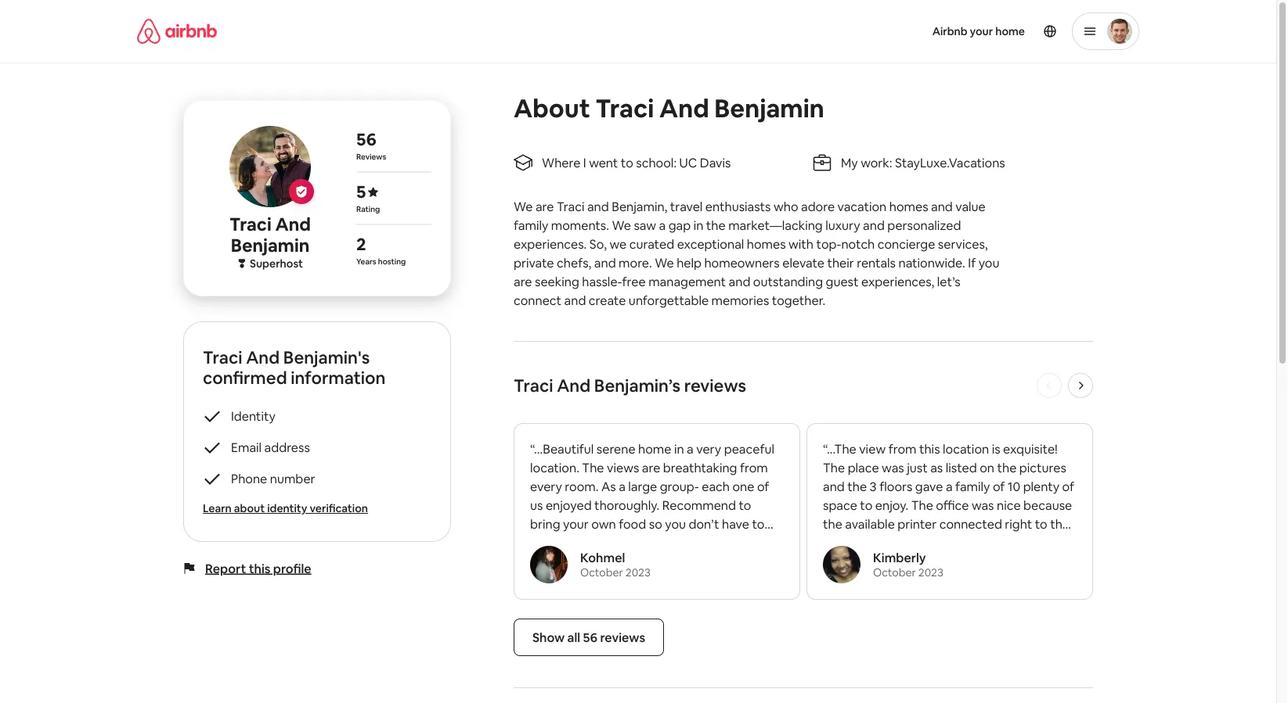 Task type: vqa. For each thing, say whether or not it's contained in the screenshot.
the middle show more
no



Task type: locate. For each thing, give the bounding box(es) containing it.
2023 inside kohmel october 2023
[[626, 566, 651, 580]]

1 vertical spatial homes
[[747, 236, 786, 252]]

traci for traci and benjamin
[[229, 213, 271, 236]]

the
[[706, 217, 726, 233]]

and inside traci and benjamin's confirmed information
[[246, 346, 280, 369]]

enthusiasts
[[705, 199, 771, 215]]

number
[[270, 471, 315, 487]]

0 vertical spatial reviews
[[684, 375, 746, 397]]

5
[[356, 181, 366, 203]]

we up family
[[514, 199, 533, 215]]

1 horizontal spatial homes
[[889, 199, 928, 215]]

we
[[514, 199, 533, 215], [612, 217, 631, 233], [655, 255, 674, 271]]

more.
[[619, 255, 652, 271]]

elevate
[[782, 255, 824, 271]]

traci and benjamin user profile image
[[229, 126, 311, 208], [229, 126, 311, 208]]

1 2023 from the left
[[626, 566, 651, 580]]

homes
[[889, 199, 928, 215], [747, 236, 786, 252]]

my
[[841, 155, 858, 171]]

kimberly user profile image
[[823, 547, 861, 584]]

1 horizontal spatial 56
[[583, 630, 597, 646]]

2 vertical spatial we
[[655, 255, 674, 271]]

0 vertical spatial are
[[536, 199, 554, 215]]

private
[[514, 255, 554, 271]]

1 horizontal spatial are
[[536, 199, 554, 215]]

travel
[[670, 199, 703, 215]]

verification
[[310, 502, 368, 516]]

and up identity
[[246, 346, 280, 369]]

traci inside we are traci and benjamin, travel enthusiasts who adore vacation homes and value family moments. we saw a gap in the market—lacking luxury and personalized experiences. so, we curated exceptional homes with top-notch concierge services, private chefs, and more. we help homeowners elevate their rentals nationwide. if you are seeking hassle-free management and outstanding guest experiences, let's connect and create unforgettable memories together.
[[557, 199, 585, 215]]

phone number
[[231, 471, 315, 487]]

notch
[[841, 236, 875, 252]]

report this profile
[[205, 561, 311, 577]]

2 horizontal spatial we
[[655, 255, 674, 271]]

are
[[536, 199, 554, 215], [514, 274, 532, 290]]

october right kimberly user profile image
[[873, 566, 916, 580]]

2023
[[626, 566, 651, 580], [918, 566, 943, 580]]

and up 'hassle-'
[[594, 255, 616, 271]]

reviews
[[356, 152, 386, 162]]

1 vertical spatial reviews
[[600, 630, 645, 646]]

value
[[956, 199, 986, 215]]

and inside traci and benjamin
[[275, 213, 311, 236]]

homes up personalized
[[889, 199, 928, 215]]

benjamin
[[714, 92, 824, 125], [231, 234, 310, 257]]

1 vertical spatial are
[[514, 274, 532, 290]]

learn about identity verification
[[203, 502, 368, 516]]

airbnb your home
[[932, 24, 1025, 38]]

unforgettable
[[629, 292, 709, 309]]

56 right all
[[583, 630, 597, 646]]

1 horizontal spatial benjamin
[[714, 92, 824, 125]]

1 horizontal spatial 2023
[[918, 566, 943, 580]]

traci and benjamin's confirmed information
[[203, 346, 386, 389]]

october inside kimberly october 2023
[[873, 566, 916, 580]]

1 horizontal spatial reviews
[[684, 375, 746, 397]]

1 vertical spatial 56
[[583, 630, 597, 646]]

reviews inside button
[[600, 630, 645, 646]]

create
[[589, 292, 626, 309]]

and up memories
[[729, 274, 750, 290]]

kimberly october 2023
[[873, 550, 943, 580]]

0 horizontal spatial homes
[[747, 236, 786, 252]]

2023 inside kimberly october 2023
[[918, 566, 943, 580]]

october inside kohmel october 2023
[[580, 566, 623, 580]]

and up moments.
[[587, 199, 609, 215]]

hassle-
[[582, 274, 622, 290]]

this
[[249, 561, 270, 577]]

profile
[[273, 561, 311, 577]]

to
[[621, 155, 633, 171]]

reviews for show all 56 reviews
[[600, 630, 645, 646]]

and up uc davis
[[659, 92, 709, 125]]

identity
[[231, 408, 275, 424]]

seeking
[[535, 274, 579, 290]]

we
[[610, 236, 627, 252]]

are down the private
[[514, 274, 532, 290]]

we down curated
[[655, 255, 674, 271]]

kohmel october 2023
[[580, 550, 651, 580]]

benjamin,
[[612, 199, 667, 215]]

market—lacking
[[728, 217, 823, 233]]

work:
[[861, 155, 892, 171]]

luxury
[[825, 217, 860, 233]]

56 up reviews
[[356, 128, 376, 151]]

homes down market—lacking
[[747, 236, 786, 252]]

we up we
[[612, 217, 631, 233]]

benjamin inside traci and benjamin
[[231, 234, 310, 257]]

and for traci and benjamin's reviews
[[557, 375, 591, 397]]

56 inside button
[[583, 630, 597, 646]]

and down verified host 'image'
[[275, 213, 311, 236]]

reviews right all
[[600, 630, 645, 646]]

reviews right benjamin's at the bottom of page
[[684, 375, 746, 397]]

0 vertical spatial we
[[514, 199, 533, 215]]

benjamin's
[[594, 375, 680, 397]]

management
[[648, 274, 726, 290]]

1 vertical spatial we
[[612, 217, 631, 233]]

0 horizontal spatial we
[[514, 199, 533, 215]]

october for kimberly
[[873, 566, 916, 580]]

your
[[970, 24, 993, 38]]

homeowners
[[704, 255, 780, 271]]

56
[[356, 128, 376, 151], [583, 630, 597, 646]]

1 horizontal spatial we
[[612, 217, 631, 233]]

0 horizontal spatial october
[[580, 566, 623, 580]]

traci inside traci and benjamin's confirmed information
[[203, 346, 242, 369]]

2 2023 from the left
[[918, 566, 943, 580]]

their
[[827, 255, 854, 271]]

exceptional
[[677, 236, 744, 252]]

1 vertical spatial benjamin
[[231, 234, 310, 257]]

report
[[205, 561, 246, 577]]

about
[[514, 92, 590, 125]]

0 horizontal spatial reviews
[[600, 630, 645, 646]]

2 october from the left
[[873, 566, 916, 580]]

moments.
[[551, 217, 609, 233]]

connect
[[514, 292, 562, 309]]

1 horizontal spatial october
[[873, 566, 916, 580]]

show all 56 reviews button
[[514, 619, 664, 657]]

memories
[[711, 292, 769, 309]]

benjamin's
[[283, 346, 370, 369]]

0 vertical spatial 56
[[356, 128, 376, 151]]

0 horizontal spatial benjamin
[[231, 234, 310, 257]]

show all 56 reviews
[[532, 630, 645, 646]]

and left benjamin's at the bottom of page
[[557, 375, 591, 397]]

2
[[356, 233, 366, 256]]

learn
[[203, 502, 232, 516]]

0 horizontal spatial 2023
[[626, 566, 651, 580]]

and for traci and benjamin
[[275, 213, 311, 236]]

and for traci and benjamin's confirmed information
[[246, 346, 280, 369]]

0 vertical spatial benjamin
[[714, 92, 824, 125]]

services,
[[938, 236, 988, 252]]

traci and benjamin's reviews
[[514, 375, 746, 397]]

traci inside traci and benjamin
[[229, 213, 271, 236]]

reviews
[[684, 375, 746, 397], [600, 630, 645, 646]]

1 october from the left
[[580, 566, 623, 580]]

who
[[774, 199, 798, 215]]

superhost
[[250, 257, 303, 271]]

october right kohmel user profile image
[[580, 566, 623, 580]]

traci
[[595, 92, 654, 125], [557, 199, 585, 215], [229, 213, 271, 236], [203, 346, 242, 369], [514, 375, 553, 397]]

0 horizontal spatial 56
[[356, 128, 376, 151]]

are up family
[[536, 199, 554, 215]]

confirmed
[[203, 367, 287, 389]]

october
[[580, 566, 623, 580], [873, 566, 916, 580]]

and down seeking
[[564, 292, 586, 309]]

verified host image
[[295, 186, 308, 198]]

nationwide.
[[899, 255, 965, 271]]

and
[[659, 92, 709, 125], [275, 213, 311, 236], [246, 346, 280, 369], [557, 375, 591, 397]]

0 vertical spatial homes
[[889, 199, 928, 215]]



Task type: describe. For each thing, give the bounding box(es) containing it.
help
[[677, 255, 702, 271]]

2 years hosting
[[356, 233, 406, 267]]

rentals
[[857, 255, 896, 271]]

learn about identity verification button
[[203, 501, 431, 517]]

phone
[[231, 471, 267, 487]]

personalized
[[887, 217, 961, 233]]

curated
[[629, 236, 674, 252]]

airbnb
[[932, 24, 968, 38]]

years
[[356, 257, 376, 267]]

went
[[589, 155, 618, 171]]

family
[[514, 217, 548, 233]]

vacation
[[838, 199, 887, 215]]

kimberly user profile image
[[823, 547, 861, 584]]

if
[[968, 255, 976, 271]]

email
[[231, 440, 262, 456]]

show
[[532, 630, 565, 646]]

saw
[[634, 217, 656, 233]]

i
[[583, 155, 586, 171]]

2023 for kimberly
[[918, 566, 943, 580]]

about traci and benjamin
[[514, 92, 824, 125]]

traci and benjamin
[[229, 213, 311, 257]]

where i went to school: uc davis
[[542, 155, 731, 171]]

2023 for kohmel
[[626, 566, 651, 580]]

address
[[264, 440, 310, 456]]

traci for traci and benjamin's reviews
[[514, 375, 553, 397]]

kimberly
[[873, 550, 926, 566]]

about
[[234, 502, 265, 516]]

0 horizontal spatial are
[[514, 274, 532, 290]]

so,
[[589, 236, 607, 252]]

a
[[659, 217, 666, 233]]

concierge
[[878, 236, 935, 252]]

my work: stayluxe.vacations
[[841, 155, 1005, 171]]

home
[[995, 24, 1025, 38]]

rating
[[356, 204, 380, 215]]

together.
[[772, 292, 825, 309]]

hosting
[[378, 257, 406, 267]]

traci for traci and benjamin's confirmed information
[[203, 346, 242, 369]]

stayluxe.vacations
[[895, 155, 1005, 171]]

free
[[622, 274, 646, 290]]

you
[[979, 255, 1000, 271]]

let's
[[937, 274, 961, 290]]

airbnb your home link
[[923, 15, 1034, 48]]

and down vacation
[[863, 217, 885, 233]]

uc davis
[[679, 155, 731, 171]]

kohmel user profile image
[[530, 547, 568, 584]]

kohmel user profile image
[[530, 547, 568, 584]]

with
[[789, 236, 814, 252]]

chefs,
[[557, 255, 591, 271]]

october for kohmel
[[580, 566, 623, 580]]

experiences,
[[861, 274, 934, 290]]

guest
[[826, 274, 859, 290]]

gap
[[668, 217, 691, 233]]

email address
[[231, 440, 310, 456]]

report this profile button
[[205, 561, 311, 577]]

identity
[[267, 502, 307, 516]]

school:
[[636, 155, 677, 171]]

kohmel
[[580, 550, 625, 566]]

reviews for traci and benjamin's reviews
[[684, 375, 746, 397]]

in
[[694, 217, 703, 233]]

outstanding
[[753, 274, 823, 290]]

top-
[[816, 236, 841, 252]]

56 inside 56 reviews
[[356, 128, 376, 151]]

all
[[567, 630, 580, 646]]

and up personalized
[[931, 199, 953, 215]]

experiences.
[[514, 236, 587, 252]]

profile element
[[657, 0, 1139, 63]]

56 reviews
[[356, 128, 386, 162]]



